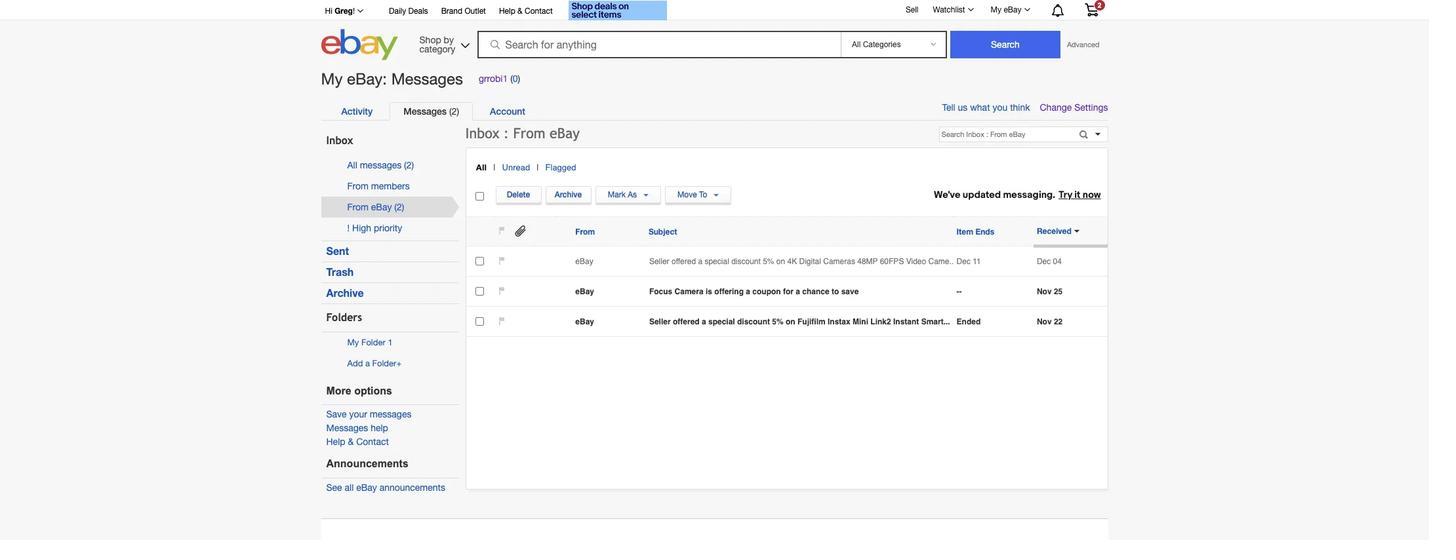 Task type: locate. For each thing, give the bounding box(es) containing it.
coupon
[[753, 287, 781, 296]]

0 vertical spatial ebay link
[[575, 257, 646, 266]]

search image
[[490, 40, 500, 49]]

inbox
[[465, 125, 500, 142], [326, 135, 353, 147]]

0 horizontal spatial &
[[348, 437, 354, 448]]

0 vertical spatial 5%
[[763, 257, 774, 266]]

my for my ebay: messages
[[321, 70, 343, 88]]

tab list containing activity
[[328, 102, 1094, 121]]

change
[[1040, 102, 1072, 113]]

help down messages help link
[[326, 437, 345, 448]]

my
[[991, 5, 1002, 14], [321, 70, 343, 88], [347, 338, 359, 348]]

messages down my ebay: messages
[[404, 105, 447, 117]]

discount down the focus camera is offering a coupon for a chance to save
[[737, 317, 770, 327]]

1 vertical spatial contact
[[356, 437, 389, 448]]

None checkbox
[[475, 257, 484, 266], [475, 318, 484, 326], [475, 257, 484, 266], [475, 318, 484, 326]]

change settings link
[[1040, 102, 1108, 113]]

1 vertical spatial help & contact link
[[326, 437, 389, 448]]

1 nov from the top
[[1037, 287, 1052, 296]]

on for 4k
[[777, 257, 785, 266]]

inbox : from ebay
[[465, 125, 580, 142]]

all for all | unread | flagged
[[476, 162, 487, 172]]

ended
[[957, 317, 981, 327]]

1 dec from the left
[[957, 257, 971, 266]]

0 horizontal spatial contact
[[356, 437, 389, 448]]

all messages (2) link
[[347, 160, 414, 171]]

from down archive button
[[575, 227, 595, 237]]

all left unread
[[476, 162, 487, 172]]

seller for seller offered a special discount 5% on fujifilm instax mini link2 instant smart...
[[649, 317, 671, 327]]

0 vertical spatial &
[[518, 7, 523, 16]]

my ebay
[[991, 5, 1022, 14]]

0 vertical spatial !
[[353, 7, 355, 16]]

nov left the 25
[[1037, 287, 1052, 296]]

1 vertical spatial archive
[[326, 287, 364, 299]]

archive button
[[545, 186, 591, 204]]

! inside hi greg !
[[353, 7, 355, 16]]

messages down category on the left top
[[391, 70, 463, 88]]

my left 'ebay:'
[[321, 70, 343, 88]]

on left fujifilm
[[786, 317, 795, 327]]

unread link
[[502, 162, 530, 172]]

0 vertical spatial offered
[[672, 257, 696, 266]]

1 vertical spatial messages
[[404, 105, 447, 117]]

0 vertical spatial on
[[777, 257, 785, 266]]

1 vertical spatial messages
[[370, 410, 412, 420]]

brand outlet
[[441, 7, 486, 16]]

item
[[957, 227, 973, 237]]

1 vertical spatial on
[[786, 317, 795, 327]]

0 vertical spatial help
[[499, 7, 515, 16]]

footer
[[321, 519, 1108, 540]]

0 horizontal spatial !
[[347, 223, 350, 234]]

on left 4k
[[777, 257, 785, 266]]

3 ebay link from the top
[[575, 317, 646, 327]]

it
[[1075, 189, 1081, 201]]

1 vertical spatial 5%
[[772, 317, 784, 327]]

for
[[783, 287, 794, 296]]

from
[[513, 125, 545, 142], [347, 181, 369, 192], [347, 202, 369, 213], [575, 227, 595, 237]]

from ebay (2) link
[[347, 202, 404, 213]]

contact right outlet on the top left of page
[[525, 7, 553, 16]]

dec left 11
[[957, 257, 971, 266]]

discount up the focus camera is offering a coupon for a chance to save
[[731, 257, 761, 266]]

2 nov from the top
[[1037, 317, 1052, 327]]

what
[[970, 102, 990, 113]]

& down messages help link
[[348, 437, 354, 448]]

see all ebay announcements link
[[326, 482, 445, 493]]

1 horizontal spatial on
[[786, 317, 795, 327]]

messages up from members link
[[360, 160, 402, 171]]

contact inside account navigation
[[525, 7, 553, 16]]

to
[[699, 191, 707, 200]]

help & contact link
[[499, 5, 553, 19], [326, 437, 389, 448]]

0 horizontal spatial dec
[[957, 257, 971, 266]]

inbox left the :
[[465, 125, 500, 142]]

my for my folder 1
[[347, 338, 359, 348]]

1 vertical spatial discount
[[737, 317, 770, 327]]

none submit inside shop by category banner
[[950, 31, 1061, 58]]

5% down for
[[772, 317, 784, 327]]

(2) for all messages (2)
[[404, 160, 414, 171]]

(2) up members
[[404, 160, 414, 171]]

1 horizontal spatial dec
[[1037, 257, 1051, 266]]

link2
[[871, 317, 891, 327]]

1 ebay link from the top
[[575, 257, 646, 266]]

change settings
[[1040, 102, 1108, 113]]

1 vertical spatial help
[[326, 437, 345, 448]]

deals
[[408, 7, 428, 16]]

help & contact link down messages help link
[[326, 437, 389, 448]]

shop by category banner
[[318, 0, 1108, 64]]

1 vertical spatial (2)
[[404, 160, 414, 171]]

sent
[[326, 245, 349, 257]]

& inside save your messages messages help help & contact
[[348, 437, 354, 448]]

grrobi1 link
[[479, 74, 508, 84]]

now
[[1083, 189, 1101, 201]]

shop
[[419, 34, 441, 45]]

is
[[706, 287, 712, 296]]

& inside account navigation
[[518, 7, 523, 16]]

all for all messages (2)
[[347, 160, 357, 171]]

5% left 4k
[[763, 257, 774, 266]]

ends
[[976, 227, 994, 237]]

1 horizontal spatial my
[[347, 338, 359, 348]]

nov left 22
[[1037, 317, 1052, 327]]

1 vertical spatial seller
[[649, 317, 671, 327]]

1 horizontal spatial &
[[518, 7, 523, 16]]

category
[[419, 44, 455, 54]]

help & contact link for brand outlet
[[499, 5, 553, 19]]

from up the from ebay (2) link
[[347, 181, 369, 192]]

1 seller from the top
[[649, 257, 669, 266]]

0 horizontal spatial archive
[[326, 287, 364, 299]]

all up from members link
[[347, 160, 357, 171]]

1 vertical spatial special
[[708, 317, 735, 327]]

| left unread
[[493, 162, 496, 172]]

special
[[705, 257, 729, 266], [708, 317, 735, 327]]

+
[[396, 359, 402, 369]]

inbox down activity
[[326, 135, 353, 147]]

from for from members
[[347, 181, 369, 192]]

1 horizontal spatial help & contact link
[[499, 5, 553, 19]]

account link
[[476, 102, 539, 120]]

archive down trash
[[326, 287, 364, 299]]

&
[[518, 7, 523, 16], [348, 437, 354, 448]]

| right unread link
[[537, 162, 539, 172]]

by
[[444, 34, 454, 45]]

0 vertical spatial seller
[[649, 257, 669, 266]]

special up the is
[[705, 257, 729, 266]]

1 vertical spatial my
[[321, 70, 343, 88]]

grrobi1 ( 0 )
[[479, 74, 520, 84]]

dec left 04
[[1037, 257, 1051, 266]]

0 vertical spatial archive
[[555, 190, 582, 200]]

messages down save
[[326, 423, 368, 434]]

my up add
[[347, 338, 359, 348]]

1 horizontal spatial contact
[[525, 7, 553, 16]]

1 horizontal spatial inbox
[[465, 125, 500, 142]]

offered down camera
[[673, 317, 700, 327]]

offered
[[672, 257, 696, 266], [673, 317, 700, 327]]

1 horizontal spatial all
[[476, 162, 487, 172]]

0 vertical spatial my
[[991, 5, 1002, 14]]

trash
[[326, 266, 354, 278]]

0 vertical spatial (2)
[[449, 106, 459, 117]]

help & contact link up search icon
[[499, 5, 553, 19]]

|
[[493, 162, 496, 172], [537, 162, 539, 172]]

move to
[[678, 191, 707, 200]]

ebay link for seller offered a special discount 5% on 4k digital cameras 48mp 60fps video came... dec 11
[[575, 257, 646, 266]]

0 horizontal spatial inbox
[[326, 135, 353, 147]]

as
[[628, 191, 637, 200]]

folder left 1
[[361, 338, 386, 348]]

archive for archive button
[[555, 190, 582, 200]]

help inside account navigation
[[499, 7, 515, 16]]

0 vertical spatial nov
[[1037, 287, 1052, 296]]

activity
[[341, 105, 373, 117]]

save your messages messages help help & contact
[[326, 410, 412, 448]]

Search Inbox : From eBay text field
[[940, 127, 1075, 141]]

from members
[[347, 181, 410, 192]]

archive
[[555, 190, 582, 200], [326, 287, 364, 299]]

nov for nov 25
[[1037, 287, 1052, 296]]

my ebay link
[[984, 2, 1036, 18]]

0 horizontal spatial |
[[493, 162, 496, 172]]

folder down 1
[[372, 359, 396, 369]]

smart...
[[921, 317, 950, 327]]

all | unread | flagged
[[476, 162, 576, 172]]

archive down flagged link on the left
[[555, 190, 582, 200]]

messages
[[391, 70, 463, 88], [404, 105, 447, 117], [326, 423, 368, 434]]

help & contact
[[499, 7, 553, 16]]

1 horizontal spatial help
[[499, 7, 515, 16]]

(2) left account at the left top of page
[[449, 106, 459, 117]]

11
[[973, 257, 981, 266]]

my for my ebay
[[991, 5, 1002, 14]]

messages help link
[[326, 423, 388, 434]]

2 seller from the top
[[649, 317, 671, 327]]

messages up help
[[370, 410, 412, 420]]

0 vertical spatial discount
[[731, 257, 761, 266]]

special for seller offered a special discount 5% on fujifilm instax mini link2 instant smart... ended
[[708, 317, 735, 327]]

ebay
[[1004, 5, 1022, 14], [550, 125, 580, 142], [371, 202, 392, 213], [575, 257, 593, 266], [575, 287, 594, 296], [575, 317, 594, 327], [356, 482, 377, 493]]

2 vertical spatial (2)
[[394, 202, 404, 213]]

a up camera
[[698, 257, 703, 266]]

(2) down members
[[394, 202, 404, 213]]

focus
[[649, 287, 673, 296]]

1 horizontal spatial |
[[537, 162, 539, 172]]

2 horizontal spatial my
[[991, 5, 1002, 14]]

my right the watchlist 'link'
[[991, 5, 1002, 14]]

offered up camera
[[672, 257, 696, 266]]

offered for seller offered a special discount 5% on fujifilm instax mini link2 instant smart... ended
[[673, 317, 700, 327]]

special down offering
[[708, 317, 735, 327]]

subject link
[[649, 227, 677, 237]]

0 horizontal spatial all
[[347, 160, 357, 171]]

None checkbox
[[475, 192, 484, 201], [498, 257, 505, 267], [498, 287, 505, 297], [475, 288, 484, 296], [498, 317, 505, 327], [475, 192, 484, 201], [498, 257, 505, 267], [498, 287, 505, 297], [475, 288, 484, 296], [498, 317, 505, 327]]

0 vertical spatial messages
[[391, 70, 463, 88]]

None submit
[[950, 31, 1061, 58]]

0 horizontal spatial help
[[326, 437, 345, 448]]

0 vertical spatial special
[[705, 257, 729, 266]]

from up high
[[347, 202, 369, 213]]

1 vertical spatial offered
[[673, 317, 700, 327]]

messages
[[360, 160, 402, 171], [370, 410, 412, 420]]

1 vertical spatial ebay link
[[575, 287, 646, 296]]

1 vertical spatial &
[[348, 437, 354, 448]]

tab list
[[328, 102, 1094, 121]]

0 horizontal spatial my
[[321, 70, 343, 88]]

mark as
[[608, 191, 637, 200]]

from ebay (2)
[[347, 202, 404, 213]]

0 horizontal spatial on
[[777, 257, 785, 266]]

0 horizontal spatial help & contact link
[[326, 437, 389, 448]]

2 vertical spatial ebay link
[[575, 317, 646, 327]]

on for fujifilm
[[786, 317, 795, 327]]

contact down help
[[356, 437, 389, 448]]

1 vertical spatial folder
[[372, 359, 396, 369]]

0 vertical spatial contact
[[525, 7, 553, 16]]

item ends link
[[957, 227, 994, 237]]

0 vertical spatial help & contact link
[[499, 5, 553, 19]]

cameras
[[823, 257, 855, 266]]

a down the is
[[702, 317, 706, 327]]

to
[[832, 287, 839, 296]]

messages inside save your messages messages help help & contact
[[370, 410, 412, 420]]

dec
[[957, 257, 971, 266], [1037, 257, 1051, 266]]

2 vertical spatial my
[[347, 338, 359, 348]]

(2) inside messages (2)
[[449, 106, 459, 117]]

5% for fujifilm
[[772, 317, 784, 327]]

& right outlet on the top left of page
[[518, 7, 523, 16]]

! left high
[[347, 223, 350, 234]]

seller down focus
[[649, 317, 671, 327]]

contact
[[525, 7, 553, 16], [356, 437, 389, 448]]

a
[[698, 257, 703, 266], [746, 287, 750, 296], [796, 287, 800, 296], [702, 317, 706, 327], [365, 359, 370, 369]]

move
[[678, 191, 697, 200]]

! right the 'hi'
[[353, 7, 355, 16]]

my inside account navigation
[[991, 5, 1002, 14]]

4k
[[787, 257, 797, 266]]

seller down subject link
[[649, 257, 669, 266]]

get an extra 15% off image
[[568, 1, 667, 20]]

(2) for from ebay (2)
[[394, 202, 404, 213]]

mini
[[853, 317, 868, 327]]

contact inside save your messages messages help help & contact
[[356, 437, 389, 448]]

0 vertical spatial messages
[[360, 160, 402, 171]]

1 horizontal spatial archive
[[555, 190, 582, 200]]

1 horizontal spatial !
[[353, 7, 355, 16]]

1 vertical spatial nov
[[1037, 317, 1052, 327]]

2 vertical spatial messages
[[326, 423, 368, 434]]

1 - from the left
[[957, 287, 959, 296]]

account
[[490, 105, 525, 117]]

archive inside button
[[555, 190, 582, 200]]

from link
[[575, 227, 595, 237]]

2 link
[[1077, 0, 1106, 19]]

all
[[347, 160, 357, 171], [476, 162, 487, 172]]

flagged
[[545, 162, 576, 172]]

sent link
[[326, 245, 349, 257]]

help right outlet on the top left of page
[[499, 7, 515, 16]]

save
[[841, 287, 859, 296]]



Task type: vqa. For each thing, say whether or not it's contained in the screenshot.
Brand Outlet "link"
yes



Task type: describe. For each thing, give the bounding box(es) containing it.
submit search request image
[[1078, 130, 1092, 141]]

outlet
[[465, 7, 486, 16]]

--
[[957, 287, 962, 296]]

more options
[[326, 385, 392, 397]]

you
[[993, 102, 1008, 113]]

watchlist
[[933, 5, 965, 14]]

mark as link
[[595, 187, 661, 204]]

messaging.
[[1003, 189, 1056, 201]]

seller offered a special discount 5% on fujifilm instax mini link2 instant smart... link
[[649, 317, 953, 327]]

brand outlet link
[[441, 5, 486, 19]]

2 | from the left
[[537, 162, 539, 172]]

ebay inside account navigation
[[1004, 5, 1022, 14]]

add
[[347, 359, 363, 369]]

tell
[[942, 102, 955, 113]]

tell us what you think link
[[942, 102, 1040, 113]]

grrobi1
[[479, 74, 508, 84]]

1
[[388, 338, 393, 348]]

a right for
[[796, 287, 800, 296]]

try it now link
[[1059, 189, 1101, 201]]

0 link
[[513, 74, 518, 84]]

sell link
[[900, 5, 925, 14]]

camera
[[675, 287, 704, 296]]

offered for seller offered a special discount 5% on 4k digital cameras 48mp 60fps video came... dec 11
[[672, 257, 696, 266]]

messages inside save your messages messages help help & contact
[[326, 423, 368, 434]]

2 ebay link from the top
[[575, 287, 646, 296]]

delete button
[[496, 186, 541, 204]]

! high priority
[[347, 223, 402, 234]]

think
[[1010, 102, 1030, 113]]

from for from ebay (2)
[[347, 202, 369, 213]]

account navigation
[[318, 0, 1108, 22]]

focus camera is offering a coupon for a chance to save
[[649, 287, 859, 296]]

high
[[352, 223, 371, 234]]

(
[[510, 74, 513, 84]]

greg
[[335, 6, 353, 16]]

5% for 4k
[[763, 257, 774, 266]]

seller offered a special discount 5% on fujifilm instax mini link2 instant smart... ended
[[649, 317, 981, 327]]

sort by attachment link image
[[514, 225, 527, 237]]

settings
[[1075, 102, 1108, 113]]

04
[[1053, 257, 1062, 266]]

try
[[1059, 189, 1072, 201]]

my folder 1
[[347, 338, 393, 348]]

announcements
[[326, 458, 409, 470]]

messages inside tab list
[[404, 105, 447, 117]]

item ends
[[957, 227, 994, 237]]

from for from
[[575, 227, 595, 237]]

nov for nov 22
[[1037, 317, 1052, 327]]

chance
[[802, 287, 830, 296]]

help inside save your messages messages help help & contact
[[326, 437, 345, 448]]

members
[[371, 181, 410, 192]]

2 - from the left
[[959, 287, 962, 296]]

watchlist link
[[926, 2, 980, 18]]

discount for fujifilm
[[737, 317, 770, 327]]

tell us what you think
[[942, 102, 1030, 113]]

a right add
[[365, 359, 370, 369]]

daily
[[389, 7, 406, 16]]

trash link
[[326, 266, 354, 278]]

hi
[[325, 7, 332, 16]]

video
[[906, 257, 926, 266]]

shop by category
[[419, 34, 455, 54]]

all messages filter element
[[469, 160, 493, 175]]

received link
[[1037, 227, 1080, 236]]

unread
[[502, 162, 530, 172]]

save
[[326, 410, 347, 420]]

seller for seller offered a special discount 5% on 4k digital cameras 48mp 60fps video came...
[[649, 257, 669, 266]]

focus camera is offering a coupon for a chance to save link
[[649, 287, 953, 296]]

1 | from the left
[[493, 162, 496, 172]]

from right the :
[[513, 125, 545, 142]]

move to link
[[665, 187, 731, 204]]

discount for 4k
[[731, 257, 761, 266]]

delete
[[507, 190, 530, 200]]

add a folder +
[[347, 359, 402, 369]]

daily deals link
[[389, 5, 428, 19]]

archive link
[[326, 287, 364, 299]]

2 dec from the left
[[1037, 257, 1051, 266]]

options
[[354, 385, 392, 397]]

help
[[371, 423, 388, 434]]

nov 25
[[1037, 287, 1063, 296]]

archive for archive link
[[326, 287, 364, 299]]

2
[[1098, 1, 1102, 9]]

priority
[[374, 223, 402, 234]]

1 vertical spatial !
[[347, 223, 350, 234]]

all
[[345, 482, 354, 493]]

a left coupon
[[746, 287, 750, 296]]

see
[[326, 482, 342, 493]]

sell
[[906, 5, 919, 14]]

we've updated messaging. try it now
[[934, 189, 1101, 201]]

hi greg !
[[325, 6, 355, 16]]

Search for anything text field
[[479, 32, 838, 57]]

us
[[958, 102, 968, 113]]

special for seller offered a special discount 5% on 4k digital cameras 48mp 60fps video came... dec 11
[[705, 257, 729, 266]]

nov 22
[[1037, 317, 1063, 327]]

sort by flag link image
[[498, 226, 505, 236]]

inbox for inbox : from ebay
[[465, 125, 500, 142]]

brand
[[441, 7, 462, 16]]

ebay:
[[347, 70, 387, 88]]

help & contact link for messages help
[[326, 437, 389, 448]]

mark
[[608, 191, 626, 200]]

activity link
[[328, 102, 387, 120]]

instax
[[828, 317, 851, 327]]

instant
[[893, 317, 919, 327]]

0 vertical spatial folder
[[361, 338, 386, 348]]

my ebay: messages
[[321, 70, 463, 88]]

updated
[[963, 189, 1001, 201]]

advanced
[[1067, 41, 1100, 49]]

ebay link for seller offered a special discount 5% on fujifilm instax mini link2 instant smart... ended
[[575, 317, 646, 327]]

came...
[[928, 257, 956, 266]]

inbox for inbox
[[326, 135, 353, 147]]

folders
[[326, 312, 362, 324]]



